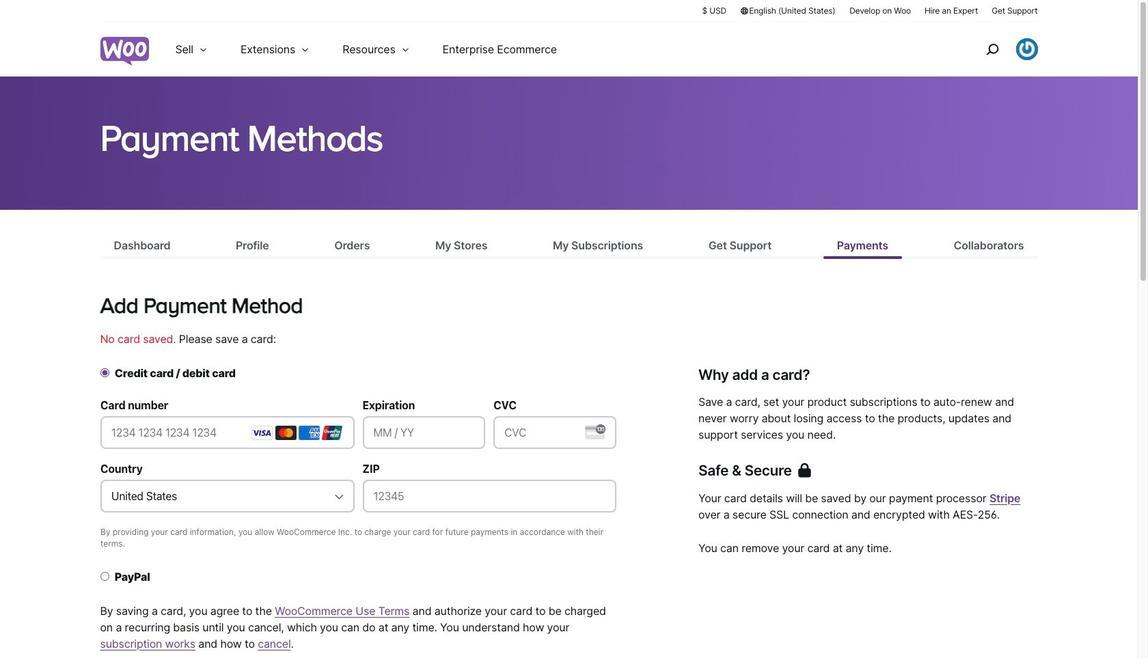 Task type: locate. For each thing, give the bounding box(es) containing it.
lock image
[[798, 464, 811, 478]]

None radio
[[100, 572, 109, 581]]

search image
[[981, 38, 1003, 60]]

open account menu image
[[1016, 38, 1038, 60]]

None radio
[[100, 368, 109, 377]]



Task type: describe. For each thing, give the bounding box(es) containing it.
service navigation menu element
[[956, 27, 1038, 71]]



Task type: vqa. For each thing, say whether or not it's contained in the screenshot.
option
yes



